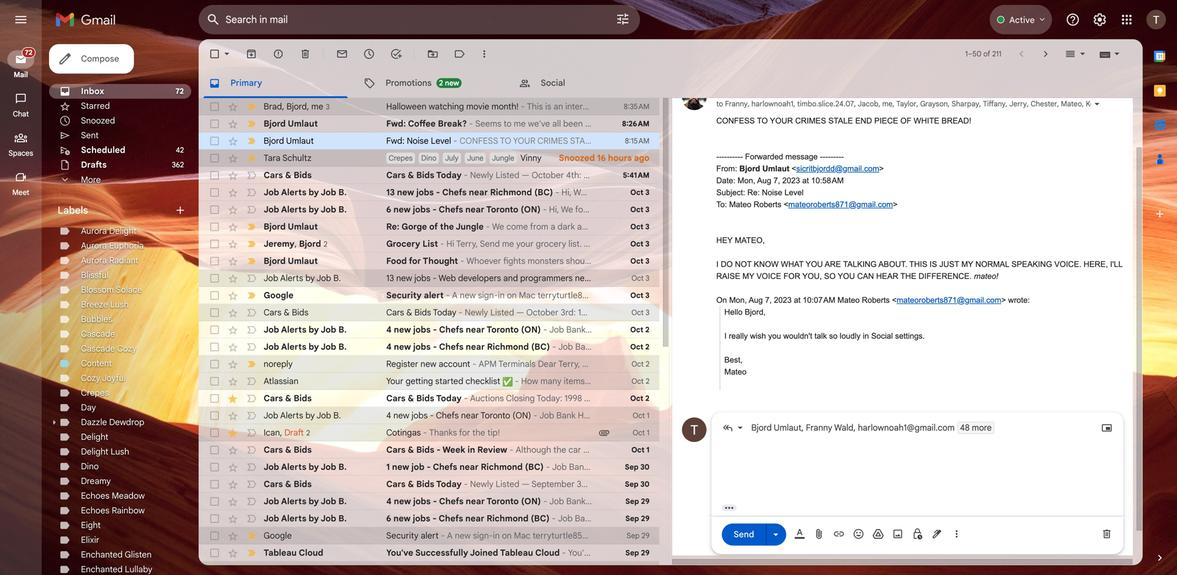 Task type: describe. For each thing, give the bounding box(es) containing it.
cars & bids today - for oct 3
[[387, 307, 465, 318]]

oct 1 for (on)
[[633, 411, 650, 421]]

14 row from the top
[[199, 321, 660, 339]]

to
[[758, 116, 768, 125]]

1 horizontal spatial mateoroberts871@gmail.com
[[897, 296, 1002, 305]]

1 vertical spatial mon,
[[730, 296, 748, 305]]

13 for 13 new jobs - chefs near richmond (bc) -
[[387, 187, 395, 198]]

2 horizontal spatial me
[[883, 99, 893, 109]]

list.
[[569, 239, 582, 249]]

cars & bids for 3
[[264, 307, 309, 318]]

main content containing primary
[[199, 39, 1178, 575]]

by for fourth not important switch
[[306, 273, 315, 284]]

insert photo image
[[892, 528, 905, 541]]

19 row from the top
[[199, 407, 660, 425]]

bjord up jeremy
[[264, 221, 286, 232]]

this
[[910, 260, 928, 269]]

48
[[961, 423, 970, 433]]

vinny
[[521, 153, 542, 164]]

enchanted glisten link
[[81, 550, 152, 560]]

sep 29 for 4 new jobs - chefs near toronto (on) -
[[626, 497, 650, 506]]

3 for security alert -
[[646, 291, 650, 300]]

blossom solace link
[[81, 285, 142, 295]]

13 row from the top
[[199, 304, 660, 321]]

1 vertical spatial 2023
[[775, 296, 792, 305]]

oct 2 for cars & bids today -
[[631, 394, 650, 403]]

by for fourth not important switch from the bottom
[[309, 462, 319, 473]]

job alerts by job b. for 15th not important switch from the top of the page
[[264, 496, 347, 507]]

2 not important switch from the top
[[245, 187, 258, 199]]

4 not important switch from the top
[[245, 272, 258, 285]]

watching
[[429, 101, 464, 112]]

umlaut left "wald"
[[774, 423, 802, 433]]

delight inside aurora delight aurora euphoria aurora radiant blissful blossom solace breeze lush bubbles cascade cascade cozy
[[109, 226, 137, 237]]

tiffany
[[984, 99, 1006, 109]]

chefs up "re: gorge of the jungle -"
[[439, 204, 463, 215]]

row containing brad
[[199, 98, 660, 115]]

know
[[754, 260, 779, 269]]

toggle split pane mode image
[[1065, 48, 1077, 60]]

by for 14th not important switch from the bottom of the page
[[309, 204, 319, 215]]

discard draft ‪(⌘⇧d)‬ image
[[1102, 528, 1114, 541]]

3 for re: gorge of the jungle -
[[646, 222, 650, 232]]

developers
[[458, 273, 501, 284]]

chefs up 6 new jobs - chefs near richmond (bc) -
[[439, 496, 464, 507]]

what
[[781, 260, 804, 269]]

jobs for 16th not important switch
[[413, 514, 431, 524]]

spaces
[[9, 149, 33, 158]]

mateo inside the ---------- forwarded message --------- from: bjord umlaut < sicritbjordd@gmail.com > date: mon, aug 7, 2023 at 10:58 am subject: re: noise level to: mateo roberts < mateoroberts871@gmail.com >
[[730, 200, 752, 209]]

more send options image
[[770, 529, 783, 541]]

16 not important switch from the top
[[245, 513, 258, 525]]

jerry
[[1010, 99, 1028, 109]]

1 horizontal spatial mateoroberts871@gmail.com link
[[897, 296, 1002, 305]]

crepes inside row
[[389, 154, 413, 163]]

chat heading
[[0, 109, 42, 119]]

eight
[[81, 520, 101, 531]]

near down list.
[[575, 273, 593, 284]]

hours
[[608, 153, 632, 164]]

support image
[[1066, 12, 1081, 27]]

cars & bids today - for oct 2
[[387, 393, 470, 404]]

mateo down best,
[[725, 368, 747, 377]]

more button
[[49, 172, 191, 187]]

(bc) for 1 new job - chefs near richmond (bc)
[[525, 462, 544, 473]]

richmond for 6 new jobs - chefs near richmond (bc)
[[487, 514, 529, 524]]

✅ image
[[503, 377, 513, 387]]

thanks,
[[584, 239, 614, 249]]

6 for 6 new jobs - chefs near toronto (on) -
[[387, 204, 392, 215]]

job alerts by job b. for fourth not important switch from the bottom
[[264, 462, 347, 473]]

cars & bids for 2
[[264, 393, 312, 404]]

web
[[439, 273, 456, 284]]

bjord down brad
[[264, 118, 286, 129]]

alert for oct
[[424, 290, 444, 301]]

jobs inside the 13 new jobs - web developers and programmers  near toronto (on) link
[[415, 273, 431, 284]]

talking
[[844, 260, 877, 269]]

really
[[729, 332, 748, 341]]

211
[[993, 49, 1002, 59]]

29 for security alert -
[[642, 532, 650, 541]]

job alerts by job b. for second not important switch
[[264, 187, 347, 198]]

5 not important switch from the top
[[245, 307, 258, 319]]

4 new jobs - chefs near toronto (on) - for oct 1
[[387, 410, 540, 421]]

sep for security alert -
[[627, 532, 640, 541]]

26 row from the top
[[199, 528, 660, 545]]

0 vertical spatial >
[[880, 164, 885, 173]]

3 for 6 new jobs - chefs near toronto (on) -
[[646, 205, 650, 214]]

harlownoah1@gmail.com
[[859, 423, 955, 433]]

oct for row containing ican
[[633, 429, 645, 438]]

snoozed 16 hours ago
[[559, 153, 650, 164]]

brad
[[264, 101, 282, 112]]

bjord down jeremy
[[264, 256, 286, 267]]

your
[[387, 376, 404, 387]]

social tab
[[509, 69, 664, 98]]

so
[[825, 272, 836, 281]]

sep for cars & bids today -
[[625, 480, 639, 489]]

blossom
[[81, 285, 114, 295]]

2 vertical spatial >
[[1002, 296, 1007, 305]]

ican
[[264, 427, 280, 438]]

Search in mail search field
[[199, 5, 641, 34]]

oct for 19th row from the top of the page
[[633, 411, 645, 421]]

12 not important switch from the top
[[245, 444, 258, 456]]

to:
[[717, 200, 728, 209]]

best,
[[725, 356, 743, 365]]

message
[[786, 152, 818, 161]]

b. for fourth not important switch from the bottom
[[339, 462, 347, 473]]

more
[[81, 174, 101, 185]]

more
[[973, 423, 993, 433]]

rainbow
[[112, 506, 145, 516]]

search in mail image
[[202, 9, 225, 31]]

0 horizontal spatial me
[[312, 101, 324, 112]]

the
[[901, 272, 917, 281]]

bjord umlaut for fwd: noise level -
[[264, 136, 314, 146]]

13 not important switch from the top
[[245, 461, 258, 474]]

6 not important switch from the top
[[245, 324, 258, 336]]

confess to your crimes stale end piece of white bread!
[[717, 116, 972, 125]]

1 horizontal spatial <
[[792, 164, 797, 173]]

forwarded
[[746, 152, 784, 161]]

aug inside the ---------- forwarded message --------- from: bjord umlaut < sicritbjordd@gmail.com > date: mon, aug 7, 2023 at 10:58 am subject: re: noise level to: mateo roberts < mateoroberts871@gmail.com >
[[758, 176, 772, 185]]

sep for 4 new jobs - chefs near toronto (on) -
[[626, 497, 640, 506]]

29 for 6 new jobs - chefs near richmond (bc) -
[[641, 514, 650, 524]]

10:58 am
[[812, 176, 844, 185]]

13 for 13 new jobs - web developers and programmers  near toronto (on)
[[387, 273, 394, 284]]

1 echoes from the top
[[81, 491, 110, 502]]

sep 30 for 1 new job - chefs near richmond (bc) -
[[625, 463, 650, 472]]

your getting started checklist
[[387, 376, 503, 387]]

in inside row
[[468, 445, 476, 456]]

dazzle dewdrop link
[[81, 417, 144, 428]]

row containing atlassian
[[199, 373, 660, 390]]

has attachment image
[[599, 427, 611, 439]]

level inside the ---------- forwarded message --------- from: bjord umlaut < sicritbjordd@gmail.com > date: mon, aug 7, 2023 at 10:58 am subject: re: noise level to: mateo roberts < mateoroberts871@gmail.com >
[[785, 188, 804, 197]]

hi
[[447, 239, 455, 249]]

oct for 14th row from the top
[[631, 325, 644, 335]]

just
[[940, 260, 960, 269]]

piece
[[875, 116, 899, 125]]

4 new jobs - chefs near toronto (on) - for oct 2
[[387, 325, 550, 335]]

29 for 4 new jobs - chefs near toronto (on) -
[[641, 497, 650, 506]]

2 echoes from the top
[[81, 506, 110, 516]]

show trimmed content image
[[722, 505, 737, 512]]

i for i do not know what you are talking about. this is just my normal speaking voice. here, i'll raise my voice for you, so you can hear the difference.
[[717, 260, 719, 269]]

row containing tara schultz
[[199, 150, 660, 167]]

1 vertical spatial aug
[[749, 296, 763, 305]]

eight link
[[81, 520, 101, 531]]

mateo down can
[[838, 296, 860, 305]]

best, mateo
[[725, 356, 747, 377]]

chester
[[1032, 99, 1058, 109]]

radiant
[[109, 255, 139, 266]]

day link
[[81, 402, 96, 413]]

near down week on the left
[[460, 462, 479, 473]]

gorge
[[402, 221, 427, 232]]

send inside row
[[480, 239, 500, 249]]

7 not important switch from the top
[[245, 341, 258, 353]]

oct for row containing atlassian
[[632, 377, 644, 386]]

8 not important switch from the top
[[245, 375, 258, 388]]

jacob
[[858, 99, 879, 109]]

bjord inside the ---------- forwarded message --------- from: bjord umlaut < sicritbjordd@gmail.com > date: mon, aug 7, 2023 at 10:58 am subject: re: noise level to: mateo roberts < mateoroberts871@gmail.com >
[[740, 164, 761, 173]]

24 row from the top
[[199, 493, 660, 510]]

noise inside row
[[407, 136, 429, 146]]

1 cloud from the left
[[299, 548, 324, 559]]

gmail image
[[55, 7, 122, 32]]

near up 6 new jobs - chefs near toronto (on) -
[[469, 187, 488, 198]]

insert files using drive image
[[873, 528, 885, 541]]

tip!
[[488, 428, 500, 438]]

10:07 am
[[803, 296, 836, 305]]

1 vertical spatial oct 1
[[633, 429, 650, 438]]

fwd: noise level -
[[387, 136, 460, 146]]

1 vertical spatial >
[[894, 200, 898, 209]]

1 aurora from the top
[[81, 226, 107, 237]]

mail heading
[[0, 70, 42, 80]]

by for 15th not important switch from the top of the page
[[309, 496, 319, 507]]

snoozed for snoozed link
[[81, 115, 115, 126]]

date:
[[717, 176, 736, 185]]

started
[[436, 376, 464, 387]]

oct 3 for grocery list - hi terry, send me your grocery list. thanks, jer
[[631, 240, 650, 249]]

cars & bids - week in review -
[[387, 445, 516, 456]]

cars & bids for 30
[[264, 479, 312, 490]]

oct 3 for 6 new jobs - chefs near toronto (on) -
[[631, 205, 650, 214]]

oct for row containing noreply
[[632, 360, 644, 369]]

row containing jeremy
[[199, 236, 660, 253]]

kendall
[[1087, 99, 1111, 109]]

10 row from the top
[[199, 253, 660, 270]]

0 vertical spatial for
[[409, 256, 421, 267]]

by for 11th not important switch from the bottom
[[309, 325, 319, 335]]

0 vertical spatial jungle
[[492, 154, 515, 163]]

umlaut for re: gorge of the jungle -
[[288, 221, 318, 232]]

mateo left show details icon in the right of the page
[[1062, 99, 1083, 109]]

Search in mail text field
[[226, 13, 582, 26]]

subject:
[[717, 188, 746, 197]]

oct for 15th row
[[631, 343, 644, 352]]

5 row from the top
[[199, 167, 660, 184]]

(bc) for 13 new jobs - chefs near richmond (bc)
[[535, 187, 554, 198]]

chefs up thanks
[[436, 410, 459, 421]]

chefs up the 4 new jobs - chefs near richmond (bc) -
[[439, 325, 464, 335]]

9 not important switch from the top
[[245, 393, 258, 405]]

echoes meadow link
[[81, 491, 145, 502]]

25 row from the top
[[199, 510, 660, 528]]

mon, inside the ---------- forwarded message --------- from: bjord umlaut < sicritbjordd@gmail.com > date: mon, aug 7, 2023 at 10:58 am subject: re: noise level to: mateo roberts < mateoroberts871@gmail.com >
[[738, 176, 756, 185]]

1 tableau from the left
[[264, 548, 297, 559]]

oct for 17th row from the bottom of the page
[[632, 274, 644, 283]]

1 vertical spatial social
[[872, 332, 894, 341]]

mateo,
[[735, 236, 765, 245]]

lullaby
[[125, 564, 153, 575]]

delight link
[[81, 432, 108, 443]]

near down 13 new jobs - chefs near richmond (bc) -
[[466, 204, 485, 215]]

5:41 am
[[623, 171, 650, 180]]

crimes
[[796, 116, 827, 125]]

1 cascade from the top
[[81, 329, 115, 340]]

insert link ‪(⌘k)‬ image
[[833, 528, 846, 541]]

halloween
[[387, 101, 427, 112]]

glisten
[[125, 550, 152, 560]]

1 vertical spatial for
[[459, 428, 471, 438]]

dreamy
[[81, 476, 111, 487]]

talk
[[815, 332, 828, 341]]

security for sep 29
[[387, 531, 419, 541]]

0 horizontal spatial at
[[795, 296, 801, 305]]

white
[[914, 116, 940, 125]]

cars & bids today - for 5:41 am
[[387, 170, 470, 181]]

3 not important switch from the top
[[245, 204, 258, 216]]

---------- forwarded message --------- from: bjord umlaut < sicritbjordd@gmail.com > date: mon, aug 7, 2023 at 10:58 am subject: re: noise level to: mateo roberts < mateoroberts871@gmail.com >
[[717, 152, 898, 209]]

of for the
[[430, 221, 438, 232]]

1 for cars & bids - week in review -
[[647, 446, 650, 455]]

0 horizontal spatial jungle
[[456, 221, 484, 232]]

to franny , harlownoah1 , timbo.slice.24.07 , jacob , me , taylor , grayson , sharpay , tiffany , jerry , chester , mateo , kendall
[[717, 99, 1111, 109]]

successfully
[[416, 548, 469, 559]]

crepes link
[[81, 388, 109, 398]]

8:15 am
[[625, 137, 650, 146]]

14 not important switch from the top
[[245, 479, 258, 491]]

near up the 4 new jobs - chefs near richmond (bc) -
[[466, 325, 485, 335]]

snooze image
[[363, 48, 375, 60]]

12 row from the top
[[199, 287, 660, 304]]

sep 30 for cars & bids today -
[[625, 480, 650, 489]]

23 row from the top
[[199, 476, 660, 493]]

your
[[771, 116, 794, 125]]

1 vertical spatial my
[[743, 272, 755, 281]]

1 horizontal spatial roberts
[[863, 296, 890, 305]]

2023 inside the ---------- forwarded message --------- from: bjord umlaut < sicritbjordd@gmail.com > date: mon, aug 7, 2023 at 10:58 am subject: re: noise level to: mateo roberts < mateoroberts871@gmail.com >
[[783, 176, 801, 185]]

bjord up tara
[[264, 136, 284, 146]]

row containing noreply
[[199, 356, 660, 373]]

2 vertical spatial delight
[[81, 447, 108, 457]]

sep for you've successfully joined tableau cloud -
[[626, 549, 640, 558]]

snoozed for snoozed 16 hours ago
[[559, 153, 595, 164]]

week
[[443, 445, 466, 456]]

near up 'account' on the left
[[466, 342, 485, 352]]

umlaut inside the ---------- forwarded message --------- from: bjord umlaut < sicritbjordd@gmail.com > date: mon, aug 7, 2023 at 10:58 am subject: re: noise level to: mateo roberts < mateoroberts871@gmail.com >
[[763, 164, 790, 173]]

1 vertical spatial <
[[784, 200, 789, 209]]

aurora delight aurora euphoria aurora radiant blissful blossom solace breeze lush bubbles cascade cascade cozy
[[81, 226, 144, 354]]

1 horizontal spatial the
[[473, 428, 486, 438]]

3 aurora from the top
[[81, 255, 107, 266]]

insert signature image
[[932, 528, 944, 541]]

on mon, aug 7, 2023 at 10:07 am mateo roberts < mateoroberts871@gmail.com > wrote:
[[717, 296, 1031, 305]]

noreply
[[264, 359, 293, 370]]

terry,
[[457, 239, 478, 249]]

30 for cars & bids today -
[[641, 480, 650, 489]]

tara schultz
[[264, 153, 312, 164]]

month!
[[492, 101, 519, 112]]

2 row from the top
[[199, 115, 660, 133]]

jobs for 7th not important switch from the bottom
[[412, 410, 428, 421]]

lush inside cozy joyful crepes day dazzle dewdrop delight delight lush dino dreamy echoes meadow echoes rainbow eight
[[111, 447, 129, 457]]

starred
[[81, 101, 110, 111]]

1 horizontal spatial my
[[962, 260, 974, 269]]

tab list inside main content
[[199, 69, 1144, 98]]

4 for 15th not important switch from the top of the page
[[387, 496, 392, 507]]

day
[[81, 402, 96, 413]]

not
[[736, 260, 752, 269]]

cascade cozy link
[[81, 344, 137, 354]]

1 vertical spatial 72
[[176, 87, 184, 96]]

2 cloud from the left
[[536, 548, 560, 559]]

sent link
[[81, 130, 99, 141]]

more options image
[[954, 528, 961, 541]]

break?
[[438, 118, 467, 129]]

promotions, 2 new messages, tab
[[354, 69, 509, 98]]

2 horizontal spatial <
[[893, 296, 897, 305]]

important according to google magic. switch for google
[[245, 290, 258, 302]]

alert for sep
[[421, 531, 439, 541]]

near up you've successfully joined tableau cloud -
[[466, 514, 485, 524]]

sicritbjordd@gmail.com link
[[797, 164, 880, 173]]

attach files image
[[814, 528, 826, 541]]

(on) for oct 1
[[513, 410, 532, 421]]

today for oct 3
[[433, 307, 457, 318]]

umlaut for food for thought -
[[288, 256, 318, 267]]

0 vertical spatial you
[[806, 260, 824, 269]]

i for i really wish you wouldn't talk so loudly in social settings.
[[725, 332, 727, 341]]

2 cascade from the top
[[81, 344, 115, 354]]

move to image
[[427, 48, 439, 60]]



Task type: vqa. For each thing, say whether or not it's contained in the screenshot.


Task type: locate. For each thing, give the bounding box(es) containing it.
1 50 of 211
[[966, 49, 1002, 59]]

oct for 15th row from the bottom
[[632, 308, 644, 318]]

sep
[[625, 463, 639, 472], [625, 480, 639, 489], [626, 497, 640, 506], [626, 514, 640, 524], [627, 532, 640, 541], [626, 549, 640, 558]]

2 horizontal spatial >
[[1002, 296, 1007, 305]]

15 not important switch from the top
[[245, 496, 258, 508]]

1 security alert - from the top
[[387, 290, 452, 301]]

google down jeremy
[[264, 290, 294, 301]]

chefs up 6 new jobs - chefs near toronto (on) -
[[443, 187, 467, 198]]

my down not
[[743, 272, 755, 281]]

roberts down can
[[863, 296, 890, 305]]

2 vertical spatial oct 1
[[632, 446, 650, 455]]

cars & bids today - down getting
[[387, 393, 470, 404]]

8 job alerts by job b. from the top
[[264, 496, 347, 507]]

1 horizontal spatial i
[[725, 332, 727, 341]]

3 for food for thought -
[[646, 257, 650, 266]]

1 horizontal spatial me
[[502, 239, 514, 249]]

dino inside row
[[422, 154, 437, 163]]

0 horizontal spatial for
[[409, 256, 421, 267]]

by for 16th not important switch
[[309, 514, 319, 524]]

1 vertical spatial franny
[[807, 423, 833, 433]]

None checkbox
[[209, 48, 221, 60], [209, 530, 221, 542], [209, 48, 221, 60], [209, 530, 221, 542]]

food for thought -
[[387, 256, 467, 267]]

4 bjord umlaut from the top
[[264, 256, 318, 267]]

0 vertical spatial 72
[[25, 48, 33, 57]]

1 important according to google magic. switch from the top
[[245, 152, 258, 164]]

b. for second not important switch
[[339, 187, 347, 198]]

aurora down aurora delight link
[[81, 241, 107, 251]]

cars & bids today - down job
[[387, 479, 470, 490]]

of for 211
[[984, 49, 991, 59]]

crepes up the day link
[[81, 388, 109, 398]]

grocery list - hi terry, send me your grocery list. thanks, jer
[[387, 239, 628, 249]]

row containing ican
[[199, 425, 660, 442]]

mateoroberts871@gmail.com
[[789, 200, 894, 209], [897, 296, 1002, 305]]

4 cars & bids from the top
[[264, 445, 312, 456]]

oct 3 for security alert -
[[631, 291, 650, 300]]

echoes up eight
[[81, 506, 110, 516]]

toronto up 6 new jobs - chefs near richmond (bc) -
[[487, 496, 519, 507]]

2 4 from the top
[[387, 342, 392, 352]]

1 vertical spatial the
[[473, 428, 486, 438]]

5 job alerts by job b. from the top
[[264, 342, 347, 352]]

richmond for 1 new job - chefs near richmond (bc)
[[481, 462, 523, 473]]

aug down forwarded
[[758, 176, 772, 185]]

362
[[172, 160, 184, 170]]

cascade down cascade link
[[81, 344, 115, 354]]

of right "50"
[[984, 49, 991, 59]]

primary
[[231, 78, 262, 88]]

joined
[[470, 548, 499, 559]]

not important switch
[[245, 169, 258, 182], [245, 187, 258, 199], [245, 204, 258, 216], [245, 272, 258, 285], [245, 307, 258, 319], [245, 324, 258, 336], [245, 341, 258, 353], [245, 375, 258, 388], [245, 393, 258, 405], [245, 410, 258, 422], [245, 427, 258, 439], [245, 444, 258, 456], [245, 461, 258, 474], [245, 479, 258, 491], [245, 496, 258, 508], [245, 513, 258, 525]]

dino
[[422, 154, 437, 163], [81, 461, 99, 472]]

fwd:
[[387, 118, 406, 129], [387, 136, 405, 146]]

fwd: coffee break? -
[[387, 118, 476, 129]]

drafts link
[[81, 160, 107, 170]]

22 row from the top
[[199, 459, 660, 476]]

level inside row
[[431, 136, 452, 146]]

1 vertical spatial aurora
[[81, 241, 107, 251]]

0 vertical spatial 4 new jobs - chefs near toronto (on) -
[[387, 325, 550, 335]]

oct 2 for register new account -
[[632, 360, 650, 369]]

mateoroberts871@gmail.com link
[[789, 200, 894, 209], [897, 296, 1002, 305]]

0 vertical spatial google
[[264, 290, 294, 301]]

at left 10:07 am
[[795, 296, 801, 305]]

3 job alerts by job b. from the top
[[264, 273, 341, 284]]

16 row from the top
[[199, 356, 660, 373]]

security alert - for oct 3
[[387, 290, 452, 301]]

0 vertical spatial 13
[[387, 187, 395, 198]]

0 vertical spatial snoozed
[[81, 115, 115, 126]]

job alerts by job b. for 14th not important switch from the bottom of the page
[[264, 204, 347, 215]]

1 horizontal spatial cozy
[[117, 344, 137, 354]]

spaces heading
[[0, 148, 42, 158]]

cozy inside cozy joyful crepes day dazzle dewdrop delight delight lush dino dreamy echoes meadow echoes rainbow eight
[[81, 373, 100, 384]]

0 vertical spatial 6
[[387, 204, 392, 215]]

dewdrop
[[109, 417, 144, 428]]

job alerts by job b. for 11th not important switch from the bottom
[[264, 325, 347, 335]]

mateoroberts871@gmail.com link down 10:58 am
[[789, 200, 894, 209]]

i'll
[[1111, 260, 1123, 269]]

by
[[309, 187, 319, 198], [309, 204, 319, 215], [306, 273, 315, 284], [309, 325, 319, 335], [309, 342, 319, 352], [306, 410, 315, 421], [309, 462, 319, 473], [309, 496, 319, 507], [309, 514, 319, 524]]

0 horizontal spatial noise
[[407, 136, 429, 146]]

mateo down the subject:
[[730, 200, 752, 209]]

toronto down thanks,
[[595, 273, 625, 284]]

2 tableau from the left
[[500, 548, 534, 559]]

cozy joyful crepes day dazzle dewdrop delight delight lush dino dreamy echoes meadow echoes rainbow eight
[[81, 373, 145, 531]]

your
[[517, 239, 534, 249]]

level down the fwd: coffee break? -
[[431, 136, 452, 146]]

1 horizontal spatial jungle
[[492, 154, 515, 163]]

11 not important switch from the top
[[245, 427, 258, 439]]

4 new jobs - chefs near toronto (on) - up the 4 new jobs - chefs near richmond (bc) -
[[387, 325, 550, 335]]

here,
[[1084, 260, 1109, 269]]

0 vertical spatial security
[[387, 290, 422, 301]]

0 vertical spatial 30
[[641, 463, 650, 472]]

2 enchanted from the top
[[81, 564, 123, 575]]

near up 6 new jobs - chefs near richmond (bc) -
[[466, 496, 485, 507]]

0 horizontal spatial >
[[880, 164, 885, 173]]

toronto for sep 29
[[487, 496, 519, 507]]

loudly
[[840, 332, 861, 341]]

security alert - for sep 29
[[387, 531, 447, 541]]

aug up bjord,
[[749, 296, 763, 305]]

3 inside brad , bjord , me 3
[[326, 102, 330, 112]]

1 security from the top
[[387, 290, 422, 301]]

2 30 from the top
[[641, 480, 650, 489]]

0 horizontal spatial tableau
[[264, 548, 297, 559]]

mateo!
[[975, 272, 999, 281]]

1 horizontal spatial in
[[863, 332, 870, 341]]

17 row from the top
[[199, 373, 660, 390]]

atlassian
[[264, 376, 299, 387]]

google up the tableau cloud
[[264, 531, 292, 541]]

in right "loudly"
[[863, 332, 870, 341]]

delight up euphoria at the top
[[109, 226, 137, 237]]

1 row from the top
[[199, 98, 660, 115]]

1 enchanted from the top
[[81, 550, 123, 560]]

5 cars & bids from the top
[[264, 479, 312, 490]]

2 13 from the top
[[387, 273, 394, 284]]

1 job alerts by job b. from the top
[[264, 187, 347, 198]]

mon, up the subject:
[[738, 176, 756, 185]]

b. for 7th not important switch from the top
[[339, 342, 347, 352]]

1 vertical spatial send
[[734, 529, 755, 540]]

scheduled link
[[81, 145, 126, 156]]

today down started
[[436, 393, 462, 404]]

1 vertical spatial 6
[[387, 514, 392, 524]]

meet
[[12, 188, 29, 197]]

for up week on the left
[[459, 428, 471, 438]]

1 horizontal spatial 72
[[176, 87, 184, 96]]

6 new jobs - chefs near toronto (on) -
[[387, 204, 549, 215]]

alert down web
[[424, 290, 444, 301]]

chefs down cars & bids - week in review -
[[433, 462, 458, 473]]

jungle down 6 new jobs - chefs near toronto (on) -
[[456, 221, 484, 232]]

tableau
[[264, 548, 297, 559], [500, 548, 534, 559]]

the left tip!
[[473, 428, 486, 438]]

3 for grocery list - hi terry, send me your grocery list. thanks, jer
[[646, 240, 650, 249]]

send inside button
[[734, 529, 755, 540]]

1 horizontal spatial for
[[459, 428, 471, 438]]

2 6 from the top
[[387, 514, 392, 524]]

bids
[[294, 170, 312, 181], [417, 170, 435, 181], [292, 307, 309, 318], [415, 307, 431, 318], [294, 393, 312, 404], [417, 393, 435, 404], [294, 445, 312, 456], [417, 445, 435, 456], [294, 479, 312, 490], [417, 479, 435, 490]]

jer
[[616, 239, 628, 249]]

mateoroberts871@gmail.com link down difference.
[[897, 296, 1002, 305]]

b. for 11th not important switch from the bottom
[[339, 325, 347, 335]]

> up about.
[[894, 200, 898, 209]]

10 not important switch from the top
[[245, 410, 258, 422]]

1 vertical spatial of
[[430, 221, 438, 232]]

3 for 13 new jobs - chefs near richmond (bc) -
[[646, 188, 650, 197]]

3 4 from the top
[[387, 410, 392, 421]]

jobs for 7th not important switch from the top
[[414, 342, 431, 352]]

15 row from the top
[[199, 339, 660, 356]]

2 vertical spatial <
[[893, 296, 897, 305]]

job alerts by job b. for 16th not important switch
[[264, 514, 347, 524]]

1 6 from the top
[[387, 204, 392, 215]]

2 inside tab
[[439, 79, 443, 88]]

cotingas - thanks for the tip!
[[387, 428, 500, 438]]

1 vertical spatial mateoroberts871@gmail.com link
[[897, 296, 1002, 305]]

today down 'july'
[[436, 170, 462, 181]]

google
[[264, 290, 294, 301], [264, 531, 292, 541]]

send down "show trimmed content" icon
[[734, 529, 755, 540]]

meet heading
[[0, 188, 42, 198]]

show details image
[[1094, 100, 1102, 108]]

20 row from the top
[[199, 425, 660, 442]]

72 inside navigation
[[25, 48, 33, 57]]

snoozed inside row
[[559, 153, 595, 164]]

re: up grocery
[[387, 221, 400, 232]]

oct 3 for 13 new jobs - chefs near richmond (bc) -
[[631, 188, 650, 197]]

1 vertical spatial cozy
[[81, 373, 100, 384]]

navigation containing mail
[[0, 39, 43, 575]]

0 vertical spatial re:
[[748, 188, 760, 197]]

you right so
[[838, 272, 856, 281]]

oct for seventh row from the bottom
[[632, 446, 645, 455]]

row containing tableau cloud
[[199, 545, 660, 562]]

cotingas
[[387, 428, 421, 438]]

jungle
[[492, 154, 515, 163], [456, 221, 484, 232]]

1 horizontal spatial tableau
[[500, 548, 534, 559]]

0 vertical spatial dino
[[422, 154, 437, 163]]

archive image
[[245, 48, 258, 60]]

3 important according to google magic. switch from the top
[[245, 255, 258, 267]]

11 row from the top
[[199, 270, 660, 287]]

security alert - down web
[[387, 290, 452, 301]]

6 up grocery
[[387, 204, 392, 215]]

labels image
[[454, 48, 466, 60]]

bjord right type of response image
[[752, 423, 772, 433]]

tab list up 8:35 am
[[199, 69, 1144, 98]]

richmond for 4 new jobs - chefs near richmond (bc)
[[487, 342, 529, 352]]

0 vertical spatial franny
[[726, 99, 748, 109]]

job alerts by job b. for fourth not important switch
[[264, 273, 341, 284]]

4 for 7th not important switch from the top
[[387, 342, 392, 352]]

raise
[[717, 272, 741, 281]]

72 up mail "heading" in the left top of the page
[[25, 48, 33, 57]]

0 vertical spatial cascade
[[81, 329, 115, 340]]

0 vertical spatial send
[[480, 239, 500, 249]]

toronto up the 4 new jobs - chefs near richmond (bc) -
[[487, 325, 519, 335]]

aurora radiant link
[[81, 255, 139, 266]]

for right the food
[[409, 256, 421, 267]]

1 google from the top
[[264, 290, 294, 301]]

toronto for oct 2
[[487, 325, 519, 335]]

oct for 22th row from the bottom of the page
[[631, 188, 644, 197]]

2 security alert - from the top
[[387, 531, 447, 541]]

> left wrote:
[[1002, 296, 1007, 305]]

1 vertical spatial cascade
[[81, 344, 115, 354]]

compose button
[[49, 44, 134, 74]]

job alerts by job b. for 7th not important switch from the top
[[264, 342, 347, 352]]

72
[[25, 48, 33, 57], [176, 87, 184, 96]]

noise down coffee
[[407, 136, 429, 146]]

cascade link
[[81, 329, 115, 340]]

sep 29 for 6 new jobs - chefs near richmond (bc) -
[[626, 514, 650, 524]]

me up the piece on the right top
[[883, 99, 893, 109]]

0 horizontal spatial mateoroberts871@gmail.com link
[[789, 200, 894, 209]]

6 up you've
[[387, 514, 392, 524]]

important according to google magic. switch for bjord umlaut
[[245, 255, 258, 267]]

i inside i do not know what you are talking about. this is just my normal speaking voice. here, i'll raise my voice for you, so you can hear the difference.
[[717, 260, 719, 269]]

1 vertical spatial in
[[468, 445, 476, 456]]

3
[[326, 102, 330, 112], [646, 188, 650, 197], [646, 205, 650, 214], [646, 222, 650, 232], [646, 240, 650, 249], [646, 257, 650, 266], [646, 274, 650, 283], [646, 291, 650, 300], [646, 308, 650, 318]]

1 vertical spatial echoes
[[81, 506, 110, 516]]

42
[[176, 146, 184, 155]]

me left your in the top of the page
[[502, 239, 514, 249]]

can
[[858, 272, 875, 281]]

2 row
[[199, 562, 660, 575]]

2 inside the ican , draft 2
[[306, 429, 310, 438]]

3 row from the top
[[199, 133, 660, 150]]

level down "message"
[[785, 188, 804, 197]]

0 horizontal spatial roberts
[[754, 200, 782, 209]]

in up 1 new job - chefs near richmond (bc) -
[[468, 445, 476, 456]]

delight down delight 'link'
[[81, 447, 108, 457]]

1 horizontal spatial crepes
[[389, 154, 413, 163]]

1 vertical spatial noise
[[763, 188, 783, 197]]

cozy joyful link
[[81, 373, 126, 384]]

72 up '42'
[[176, 87, 184, 96]]

1 vertical spatial fwd:
[[387, 136, 405, 146]]

7, inside the ---------- forwarded message --------- from: bjord umlaut < sicritbjordd@gmail.com > date: mon, aug 7, 2023 at 10:58 am subject: re: noise level to: mateo roberts < mateoroberts871@gmail.com >
[[774, 176, 781, 185]]

toronto up tip!
[[481, 410, 511, 421]]

0 vertical spatial fwd:
[[387, 118, 406, 129]]

today for 5:41 am
[[436, 170, 462, 181]]

1 horizontal spatial 7,
[[774, 176, 781, 185]]

near up cotingas - thanks for the tip!
[[461, 410, 479, 421]]

social inside tab
[[541, 78, 566, 88]]

more image
[[479, 48, 491, 60]]

(bc) for 4 new jobs - chefs near richmond (bc)
[[532, 342, 550, 352]]

by for second not important switch
[[309, 187, 319, 198]]

1 horizontal spatial send
[[734, 529, 755, 540]]

bjord umlaut up tara schultz
[[264, 136, 314, 146]]

cozy up the crepes link
[[81, 373, 100, 384]]

4 cars & bids today - from the top
[[387, 479, 470, 490]]

franny right to
[[726, 99, 748, 109]]

bjord right brad
[[287, 101, 307, 112]]

(on) for sep 29
[[521, 496, 541, 507]]

richmond for 13 new jobs - chefs near richmond (bc)
[[490, 187, 532, 198]]

mateoroberts871@gmail.com inside the ---------- forwarded message --------- from: bjord umlaut < sicritbjordd@gmail.com > date: mon, aug 7, 2023 at 10:58 am subject: re: noise level to: mateo roberts < mateoroberts871@gmail.com >
[[789, 200, 894, 209]]

0 vertical spatial social
[[541, 78, 566, 88]]

aurora euphoria link
[[81, 241, 144, 251]]

0 horizontal spatial <
[[784, 200, 789, 209]]

you up "you,"
[[806, 260, 824, 269]]

dino inside cozy joyful crepes day dazzle dewdrop delight delight lush dino dreamy echoes meadow echoes rainbow eight
[[81, 461, 99, 472]]

1 vertical spatial you
[[838, 272, 856, 281]]

0 vertical spatial echoes
[[81, 491, 110, 502]]

0 vertical spatial crepes
[[389, 154, 413, 163]]

umlaut for fwd: noise level -
[[286, 136, 314, 146]]

security alert -
[[387, 290, 452, 301], [387, 531, 447, 541]]

9 job alerts by job b. from the top
[[264, 514, 347, 524]]

older image
[[1041, 48, 1053, 60]]

1 cars & bids today - from the top
[[387, 170, 470, 181]]

important mainly because it was sent directly to you. switch
[[245, 221, 258, 233]]

1 vertical spatial delight
[[81, 432, 108, 443]]

enchanted for enchanted lullaby
[[81, 564, 123, 575]]

bjord umlaut for food for thought -
[[264, 256, 318, 267]]

main content
[[199, 39, 1178, 575]]

2 cars & bids today - from the top
[[387, 307, 465, 318]]

at left 10:58 am
[[803, 176, 810, 185]]

1 horizontal spatial dino
[[422, 154, 437, 163]]

bjord umlaut for fwd: coffee break? -
[[264, 118, 318, 129]]

3 4 new jobs - chefs near toronto (on) - from the top
[[387, 496, 550, 507]]

cars & bids
[[264, 170, 312, 181], [264, 307, 309, 318], [264, 393, 312, 404], [264, 445, 312, 456], [264, 479, 312, 490]]

bjord umlaut down brad , bjord , me 3
[[264, 118, 318, 129]]

mateo
[[1062, 99, 1083, 109], [730, 200, 752, 209], [838, 296, 860, 305], [725, 368, 747, 377]]

mark as unread image
[[336, 48, 348, 60]]

-
[[521, 101, 525, 112], [469, 118, 473, 129], [454, 136, 458, 146], [717, 152, 720, 161], [720, 152, 722, 161], [722, 152, 725, 161], [725, 152, 728, 161], [728, 152, 730, 161], [730, 152, 733, 161], [733, 152, 736, 161], [736, 152, 738, 161], [738, 152, 741, 161], [741, 152, 743, 161], [821, 152, 823, 161], [823, 152, 826, 161], [826, 152, 829, 161], [829, 152, 831, 161], [831, 152, 834, 161], [834, 152, 837, 161], [837, 152, 839, 161], [839, 152, 842, 161], [842, 152, 845, 161], [464, 170, 468, 181], [436, 187, 440, 198], [556, 187, 560, 198], [433, 204, 437, 215], [543, 204, 547, 215], [486, 221, 490, 232], [441, 239, 445, 249], [461, 256, 465, 267], [433, 273, 437, 284], [446, 290, 450, 301], [459, 307, 463, 318], [433, 325, 437, 335], [544, 325, 548, 335], [433, 342, 437, 352], [553, 342, 557, 352], [473, 359, 477, 370], [513, 376, 522, 387], [464, 393, 468, 404], [430, 410, 434, 421], [534, 410, 538, 421], [423, 428, 427, 438], [437, 445, 441, 456], [510, 445, 514, 456], [427, 462, 431, 473], [546, 462, 550, 473], [464, 479, 468, 490], [433, 496, 437, 507], [544, 496, 548, 507], [433, 514, 437, 524], [552, 514, 556, 524], [441, 531, 445, 541], [562, 548, 566, 559]]

4 row from the top
[[199, 150, 660, 167]]

richmond down review in the left of the page
[[481, 462, 523, 473]]

0 horizontal spatial re:
[[387, 221, 400, 232]]

thought
[[423, 256, 458, 267]]

13 up grocery
[[387, 187, 395, 198]]

wouldn't
[[784, 332, 813, 341]]

None checkbox
[[209, 101, 221, 113], [209, 118, 221, 130], [209, 135, 221, 147], [209, 547, 221, 560], [209, 564, 221, 575], [209, 101, 221, 113], [209, 118, 221, 130], [209, 135, 221, 147], [209, 547, 221, 560], [209, 564, 221, 575]]

1 vertical spatial mateoroberts871@gmail.com
[[897, 296, 1002, 305]]

1 vertical spatial 7,
[[766, 296, 772, 305]]

advanced search options image
[[611, 7, 636, 31]]

b. for fourth not important switch
[[334, 273, 341, 284]]

enchanted glisten
[[81, 550, 152, 560]]

mon, up hello
[[730, 296, 748, 305]]

re: inside row
[[387, 221, 400, 232]]

1 30 from the top
[[641, 463, 650, 472]]

primary tab
[[199, 69, 353, 98]]

important according to google magic. switch
[[245, 152, 258, 164], [245, 238, 258, 250], [245, 255, 258, 267], [245, 290, 258, 302], [245, 358, 258, 371]]

richmond up joined
[[487, 514, 529, 524]]

chefs
[[443, 187, 467, 198], [439, 204, 463, 215], [439, 325, 464, 335], [439, 342, 464, 352], [436, 410, 459, 421], [433, 462, 458, 473], [439, 496, 464, 507], [439, 514, 463, 524]]

fwd: for fwd: coffee break?
[[387, 118, 406, 129]]

you've successfully joined tableau cloud -
[[387, 548, 569, 559]]

4 4 from the top
[[387, 496, 392, 507]]

0 horizontal spatial my
[[743, 272, 755, 281]]

tab list containing primary
[[199, 69, 1144, 98]]

4 for 11th not important switch from the bottom
[[387, 325, 392, 335]]

0 vertical spatial the
[[440, 221, 454, 232]]

at inside the ---------- forwarded message --------- from: bjord umlaut < sicritbjordd@gmail.com > date: mon, aug 7, 2023 at 10:58 am subject: re: noise level to: mateo roberts < mateoroberts871@gmail.com >
[[803, 176, 810, 185]]

4 job alerts by job b. from the top
[[264, 325, 347, 335]]

2 important according to google magic. switch from the top
[[245, 238, 258, 250]]

jobs for 15th not important switch from the top of the page
[[414, 496, 431, 507]]

oct for 8th row from the top of the page
[[631, 222, 644, 232]]

content link
[[81, 358, 112, 369]]

re: right the subject:
[[748, 188, 760, 197]]

echoes down dreamy
[[81, 491, 110, 502]]

insert emoji ‪(⌘⇧2)‬ image
[[853, 528, 865, 541]]

hello bjord,
[[725, 308, 766, 317]]

toronto inside the 13 new jobs - web developers and programmers  near toronto (on) link
[[595, 273, 625, 284]]

cars & bids today - down web
[[387, 307, 465, 318]]

2 security from the top
[[387, 531, 419, 541]]

mateoroberts871@gmail.com down 10:58 am
[[789, 200, 894, 209]]

new inside tab
[[445, 79, 459, 88]]

1 cars & bids from the top
[[264, 170, 312, 181]]

1 13 from the top
[[387, 187, 395, 198]]

1 vertical spatial sep 30
[[625, 480, 650, 489]]

oct
[[631, 188, 644, 197], [631, 205, 644, 214], [631, 222, 644, 232], [631, 240, 644, 249], [631, 257, 644, 266], [632, 274, 644, 283], [631, 291, 644, 300], [632, 308, 644, 318], [631, 325, 644, 335], [631, 343, 644, 352], [632, 360, 644, 369], [632, 377, 644, 386], [631, 394, 644, 403], [633, 411, 645, 421], [633, 429, 645, 438], [632, 446, 645, 455]]

2 vertical spatial aurora
[[81, 255, 107, 266]]

dino link
[[81, 461, 99, 472]]

harlownoah1
[[752, 99, 794, 109]]

row
[[199, 98, 660, 115], [199, 115, 660, 133], [199, 133, 660, 150], [199, 150, 660, 167], [199, 167, 660, 184], [199, 184, 660, 201], [199, 201, 660, 218], [199, 218, 660, 236], [199, 236, 660, 253], [199, 253, 660, 270], [199, 270, 660, 287], [199, 287, 660, 304], [199, 304, 660, 321], [199, 321, 660, 339], [199, 339, 660, 356], [199, 356, 660, 373], [199, 373, 660, 390], [199, 390, 660, 407], [199, 407, 660, 425], [199, 425, 660, 442], [199, 442, 660, 459], [199, 459, 660, 476], [199, 476, 660, 493], [199, 493, 660, 510], [199, 510, 660, 528], [199, 528, 660, 545], [199, 545, 660, 562]]

chefs up 'account' on the left
[[439, 342, 464, 352]]

getting
[[406, 376, 433, 387]]

2 vertical spatial 4 new jobs - chefs near toronto (on) -
[[387, 496, 550, 507]]

0 horizontal spatial 72
[[25, 48, 33, 57]]

0 horizontal spatial cloud
[[299, 548, 324, 559]]

alert up the successfully
[[421, 531, 439, 541]]

27 row from the top
[[199, 545, 660, 562]]

toggle confidential mode image
[[912, 528, 924, 541]]

i really wish you wouldn't talk so loudly in social settings.
[[725, 332, 926, 341]]

1 vertical spatial roberts
[[863, 296, 890, 305]]

0 vertical spatial delight
[[109, 226, 137, 237]]

1 horizontal spatial you
[[838, 272, 856, 281]]

euphoria
[[109, 241, 144, 251]]

umlaut down jeremy , bjord 2 at the top left of page
[[288, 256, 318, 267]]

oct for seventh row
[[631, 205, 644, 214]]

enchanted lullaby link
[[81, 564, 153, 575]]

toronto for oct 3
[[487, 204, 519, 215]]

sicritbjordd@gmail.com
[[797, 164, 880, 173]]

0 horizontal spatial snoozed
[[81, 115, 115, 126]]

tab list right i'll
[[1144, 39, 1178, 531]]

type of response image
[[722, 422, 735, 434]]

1 not important switch from the top
[[245, 169, 258, 182]]

30 for 1 new job - chefs near richmond (bc) -
[[641, 463, 650, 472]]

0 vertical spatial my
[[962, 260, 974, 269]]

cars & bids today - for sep 30
[[387, 479, 470, 490]]

0 vertical spatial noise
[[407, 136, 429, 146]]

roberts
[[754, 200, 782, 209], [863, 296, 890, 305]]

report spam image
[[272, 48, 285, 60]]

lush
[[110, 299, 129, 310], [111, 447, 129, 457]]

bubbles
[[81, 314, 113, 325]]

2 job alerts by job b. from the top
[[264, 204, 347, 215]]

of
[[984, 49, 991, 59], [430, 221, 438, 232]]

my right just at the right top
[[962, 260, 974, 269]]

9 row from the top
[[199, 236, 660, 253]]

30
[[641, 463, 650, 472], [641, 480, 650, 489]]

1 horizontal spatial >
[[894, 200, 898, 209]]

72 link
[[7, 47, 36, 69]]

4 new jobs - chefs near toronto (on) - up 6 new jobs - chefs near richmond (bc) -
[[387, 496, 550, 507]]

0 horizontal spatial 7,
[[766, 296, 772, 305]]

i left do
[[717, 260, 719, 269]]

1 4 from the top
[[387, 325, 392, 335]]

sent
[[81, 130, 99, 141]]

(on) for oct 2
[[521, 325, 541, 335]]

18 row from the top
[[199, 390, 660, 407]]

oct 3 for cars & bids today -
[[632, 308, 650, 318]]

toronto down 13 new jobs - chefs near richmond (bc) -
[[487, 204, 519, 215]]

by for 7th not important switch from the bottom
[[306, 410, 315, 421]]

oct 2
[[631, 325, 650, 335], [631, 343, 650, 352], [632, 360, 650, 369], [632, 377, 650, 386], [631, 394, 650, 403]]

2 inside jeremy , bjord 2
[[324, 240, 328, 249]]

tara
[[264, 153, 281, 164]]

2 4 new jobs - chefs near toronto (on) - from the top
[[387, 410, 540, 421]]

roberts inside the ---------- forwarded message --------- from: bjord umlaut < sicritbjordd@gmail.com > date: mon, aug 7, 2023 at 10:58 am subject: re: noise level to: mateo roberts < mateoroberts871@gmail.com >
[[754, 200, 782, 209]]

0 vertical spatial at
[[803, 176, 810, 185]]

1 horizontal spatial cloud
[[536, 548, 560, 559]]

2 sep 30 from the top
[[625, 480, 650, 489]]

1 for cotingas - thanks for the tip!
[[647, 429, 650, 438]]

4 important according to google magic. switch from the top
[[245, 290, 258, 302]]

job alerts by job b. for 7th not important switch from the bottom
[[264, 410, 341, 421]]

3 cars & bids from the top
[[264, 393, 312, 404]]

dino up dreamy link
[[81, 461, 99, 472]]

2 aurora from the top
[[81, 241, 107, 251]]

delete image
[[299, 48, 312, 60]]

cars & bids for 1
[[264, 445, 312, 456]]

0 horizontal spatial dino
[[81, 461, 99, 472]]

delight
[[109, 226, 137, 237], [81, 432, 108, 443], [81, 447, 108, 457]]

today for sep 30
[[436, 479, 462, 490]]

tab list
[[1144, 39, 1178, 531], [199, 69, 1144, 98]]

cozy up joyful
[[117, 344, 137, 354]]

2 fwd: from the top
[[387, 136, 405, 146]]

1 vertical spatial enchanted
[[81, 564, 123, 575]]

re: inside the ---------- forwarded message --------- from: bjord umlaut < sicritbjordd@gmail.com > date: mon, aug 7, 2023 at 10:58 am subject: re: noise level to: mateo roberts < mateoroberts871@gmail.com >
[[748, 188, 760, 197]]

today for oct 2
[[436, 393, 462, 404]]

security for oct 3
[[387, 290, 422, 301]]

0 vertical spatial 7,
[[774, 176, 781, 185]]

1 horizontal spatial noise
[[763, 188, 783, 197]]

&
[[285, 170, 292, 181], [408, 170, 414, 181], [284, 307, 290, 318], [407, 307, 413, 318], [285, 393, 292, 404], [408, 393, 414, 404], [285, 445, 292, 456], [408, 445, 414, 456], [285, 479, 292, 490], [408, 479, 414, 490]]

draft
[[285, 427, 304, 438]]

fri, sep 29, 2023, 9:12 am element
[[627, 564, 650, 575]]

dino down fwd: noise level -
[[422, 154, 437, 163]]

labels heading
[[58, 204, 174, 217]]

1 vertical spatial at
[[795, 296, 801, 305]]

2023
[[783, 176, 801, 185], [775, 296, 792, 305]]

0 horizontal spatial mateoroberts871@gmail.com
[[789, 200, 894, 209]]

3 bjord umlaut from the top
[[264, 221, 318, 232]]

bjord right jeremy
[[299, 239, 321, 249]]

sep for 1 new job - chefs near richmond (bc) -
[[625, 463, 639, 472]]

meadow
[[112, 491, 145, 502]]

1 for 4 new jobs - chefs near toronto (on) -
[[647, 411, 650, 421]]

bjord down forwarded
[[740, 164, 761, 173]]

1 vertical spatial level
[[785, 188, 804, 197]]

5 important according to google magic. switch from the top
[[245, 358, 258, 371]]

6 job alerts by job b. from the top
[[264, 410, 341, 421]]

0 vertical spatial in
[[863, 332, 870, 341]]

0 horizontal spatial franny
[[726, 99, 748, 109]]

7 row from the top
[[199, 201, 660, 218]]

1 bjord umlaut from the top
[[264, 118, 318, 129]]

> down the piece on the right top
[[880, 164, 885, 173]]

send button
[[722, 524, 767, 546]]

settings image
[[1093, 12, 1108, 27]]

1 horizontal spatial level
[[785, 188, 804, 197]]

sep for 6 new jobs - chefs near richmond (bc) -
[[626, 514, 640, 524]]

oct 3 for re: gorge of the jungle -
[[631, 222, 650, 232]]

chefs up the successfully
[[439, 514, 463, 524]]

bjord umlaut for re: gorge of the jungle -
[[264, 221, 318, 232]]

2 cars & bids from the top
[[264, 307, 309, 318]]

add to tasks image
[[390, 48, 402, 60]]

google for oct
[[264, 290, 294, 301]]

jobs for second not important switch
[[417, 187, 434, 198]]

jeremy , bjord 2
[[264, 239, 328, 249]]

enchanted down elixir
[[81, 550, 123, 560]]

fwd: for fwd: noise level
[[387, 136, 405, 146]]

7 job alerts by job b. from the top
[[264, 462, 347, 473]]

mateoroberts871@gmail.com down difference.
[[897, 296, 1002, 305]]

cars & bids today - down 'july'
[[387, 170, 470, 181]]

job alerts by job b.
[[264, 187, 347, 198], [264, 204, 347, 215], [264, 273, 341, 284], [264, 325, 347, 335], [264, 342, 347, 352], [264, 410, 341, 421], [264, 462, 347, 473], [264, 496, 347, 507], [264, 514, 347, 524]]

jobs for 14th not important switch from the bottom of the page
[[413, 204, 431, 215]]

(bc) for 6 new jobs - chefs near richmond (bc)
[[531, 514, 550, 524]]

0 horizontal spatial send
[[480, 239, 500, 249]]

1 vertical spatial snoozed
[[559, 153, 595, 164]]

noise inside the ---------- forwarded message --------- from: bjord umlaut < sicritbjordd@gmail.com > date: mon, aug 7, 2023 at 10:58 am subject: re: noise level to: mateo roberts < mateoroberts871@gmail.com >
[[763, 188, 783, 197]]

bubbles link
[[81, 314, 113, 325]]

breeze lush link
[[81, 299, 129, 310]]

crepes inside cozy joyful crepes day dazzle dewdrop delight delight lush dino dreamy echoes meadow echoes rainbow eight
[[81, 388, 109, 398]]

select input tool image
[[1114, 49, 1122, 58]]

8 row from the top
[[199, 218, 660, 236]]

2 bjord umlaut from the top
[[264, 136, 314, 146]]

jobs for 11th not important switch from the bottom
[[414, 325, 431, 335]]

of inside row
[[430, 221, 438, 232]]

3 cars & bids today - from the top
[[387, 393, 470, 404]]

navigation
[[0, 39, 43, 575]]

enchanted lullaby
[[81, 564, 153, 575]]

0 vertical spatial of
[[984, 49, 991, 59]]

2 google from the top
[[264, 531, 292, 541]]

1 4 new jobs - chefs near toronto (on) - from the top
[[387, 325, 550, 335]]

21 row from the top
[[199, 442, 660, 459]]

cozy inside aurora delight aurora euphoria aurora radiant blissful blossom solace breeze lush bubbles cascade cascade cozy
[[117, 344, 137, 354]]

0 vertical spatial mateoroberts871@gmail.com
[[789, 200, 894, 209]]

important according to google magic. switch for tara schultz
[[245, 152, 258, 164]]

main menu image
[[13, 12, 28, 27]]

lush inside aurora delight aurora euphoria aurora radiant blissful blossom solace breeze lush bubbles cascade cascade cozy
[[110, 299, 129, 310]]

6 row from the top
[[199, 184, 660, 201]]

send right terry,
[[480, 239, 500, 249]]



